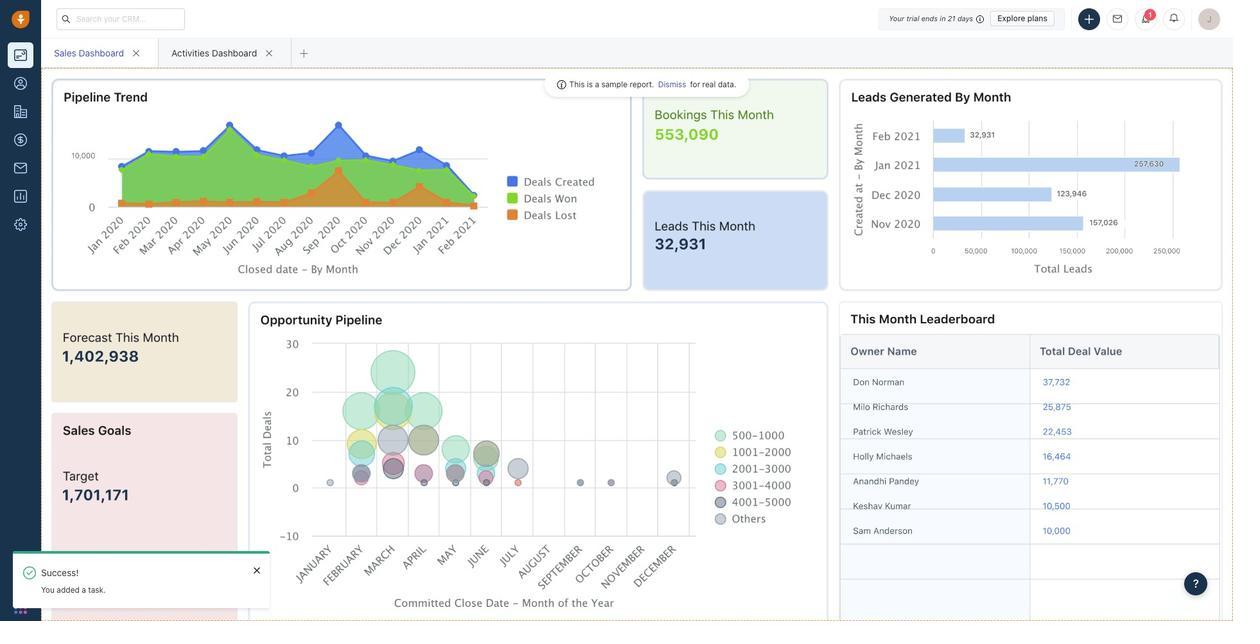 Task type: locate. For each thing, give the bounding box(es) containing it.
a
[[595, 80, 599, 89], [74, 586, 78, 595]]

this is a sample report. dismiss for real data.
[[569, 80, 736, 89]]

sales dashboard
[[54, 47, 124, 58]]

is
[[587, 80, 593, 89]]

success!
[[33, 568, 71, 579]]

data.
[[718, 80, 736, 89]]

2 dashboard from the left
[[212, 47, 257, 58]]

1 horizontal spatial dashboard
[[212, 47, 257, 58]]

1 vertical spatial a
[[74, 586, 78, 595]]

a left task.
[[74, 586, 78, 595]]

sales
[[54, 47, 76, 58]]

send email image
[[1113, 15, 1122, 23]]

for
[[690, 80, 700, 89]]

a for added
[[74, 586, 78, 595]]

phone element
[[8, 566, 33, 592]]

close image
[[246, 567, 252, 575]]

a for is
[[595, 80, 599, 89]]

trial
[[906, 14, 919, 22]]

1 dashboard from the left
[[79, 47, 124, 58]]

your trial ends in 21 days
[[889, 14, 973, 22]]

dashboard right the sales
[[79, 47, 124, 58]]

1 horizontal spatial a
[[595, 80, 599, 89]]

report.
[[630, 80, 654, 89]]

0 horizontal spatial dashboard
[[79, 47, 124, 58]]

0 horizontal spatial a
[[74, 586, 78, 595]]

0 vertical spatial a
[[595, 80, 599, 89]]

dashboard
[[79, 47, 124, 58], [212, 47, 257, 58]]

dashboard right activities
[[212, 47, 257, 58]]

days
[[957, 14, 973, 22]]

21
[[948, 14, 955, 22]]

sample
[[601, 80, 627, 89]]

plans
[[1027, 13, 1047, 23]]

a right is
[[595, 80, 599, 89]]



Task type: describe. For each thing, give the bounding box(es) containing it.
explore plans
[[997, 13, 1047, 23]]

phone image
[[14, 573, 27, 586]]

dismiss button
[[654, 78, 690, 91]]

dashboard for sales dashboard
[[79, 47, 124, 58]]

activities
[[171, 47, 209, 58]]

your
[[889, 14, 904, 22]]

you
[[33, 586, 47, 595]]

dashboard for activities dashboard
[[212, 47, 257, 58]]

task.
[[80, 586, 98, 595]]

ends
[[921, 14, 938, 22]]

explore
[[997, 13, 1025, 23]]

added
[[49, 586, 72, 595]]

real
[[702, 80, 716, 89]]

activities dashboard
[[171, 47, 257, 58]]

in
[[940, 14, 946, 22]]

1
[[1148, 11, 1152, 18]]

Search your CRM... text field
[[57, 8, 185, 30]]

freshworks switcher image
[[14, 602, 27, 614]]

1 link
[[1135, 8, 1157, 30]]

explore plans link
[[990, 11, 1055, 26]]

you added a task.
[[33, 586, 98, 595]]

dismiss
[[658, 80, 686, 89]]

this
[[569, 80, 585, 89]]



Task type: vqa. For each thing, say whether or not it's contained in the screenshot.
activities dashboard
yes



